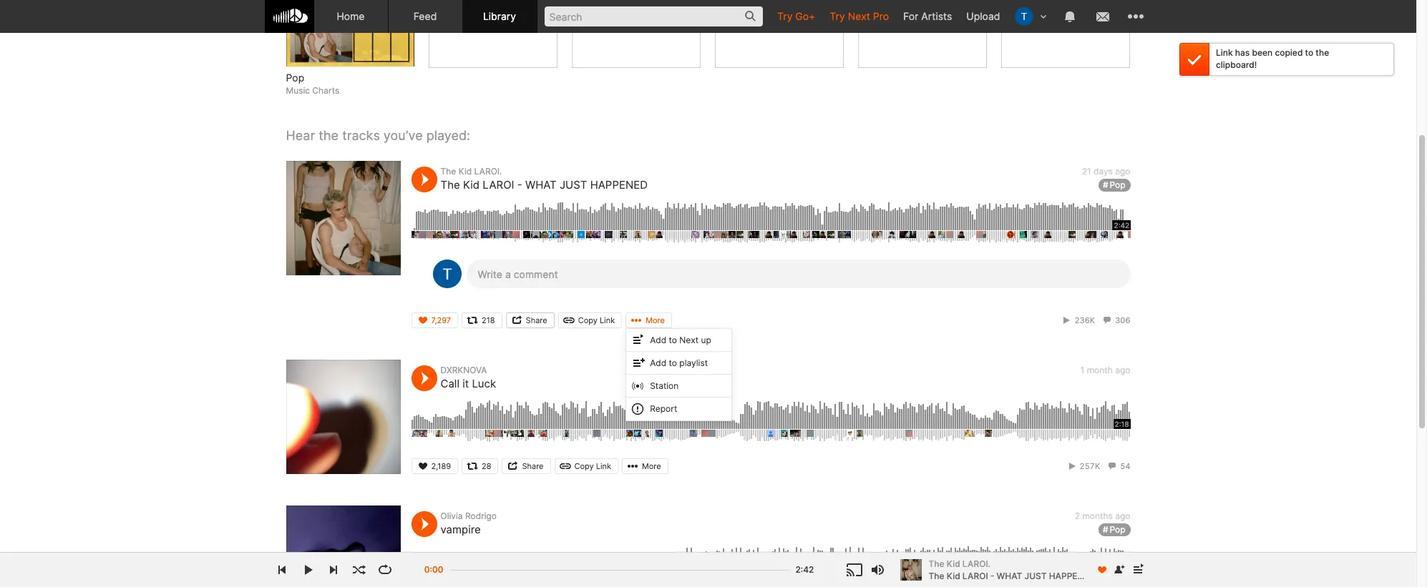 Task type: vqa. For each thing, say whether or not it's contained in the screenshot.
right The Kid LAROI - WHAT JUST HAPPENED link
yes



Task type: locate. For each thing, give the bounding box(es) containing it.
1 vertical spatial the kid laroi - what just happened link
[[929, 570, 1095, 583]]

ago right months
[[1115, 511, 1130, 522]]

0 vertical spatial just
[[560, 178, 587, 192]]

happened
[[590, 178, 648, 192], [1049, 571, 1095, 581]]

1 ago from the top
[[1115, 166, 1130, 177]]

just
[[560, 178, 587, 192], [1025, 571, 1047, 581]]

pop inside the 2 months ago pop
[[1110, 525, 1125, 536]]

more button down report
[[622, 459, 668, 475]]

more button for the kid laroi - what just happened
[[626, 313, 672, 329]]

0 horizontal spatial laroi
[[483, 178, 514, 192]]

the kid laroi. the kid laroi - what just happened
[[441, 166, 648, 192], [929, 559, 1095, 581]]

try for try next pro
[[830, 10, 845, 22]]

1 vertical spatial the kid laroi. the kid laroi - what just happened
[[929, 559, 1095, 581]]

more for call it luck
[[642, 462, 661, 472]]

2 add from the top
[[650, 358, 666, 368]]

to up add to playlist
[[669, 335, 677, 346]]

0 vertical spatial the
[[1316, 47, 1329, 58]]

2 vertical spatial to
[[669, 358, 677, 368]]

next left the up
[[679, 335, 699, 346]]

more button for call it luck
[[622, 459, 668, 475]]

1 horizontal spatial just
[[1025, 571, 1047, 581]]

1 vertical spatial link
[[600, 316, 615, 326]]

tara schultz's avatar element right upload
[[1014, 7, 1033, 26]]

ago inside the 2 months ago pop
[[1115, 511, 1130, 522]]

next left pro
[[848, 10, 870, 22]]

copy for the kid laroi - what just happened
[[578, 316, 597, 326]]

2 vertical spatial ago
[[1115, 511, 1130, 522]]

share
[[526, 316, 547, 326], [522, 462, 544, 472]]

257k
[[1080, 462, 1100, 472]]

track stats element for call it luck
[[1066, 459, 1130, 475]]

1 vertical spatial copy link button
[[554, 459, 618, 475]]

copy link button for the kid laroi - what just happened
[[558, 313, 622, 329]]

None search field
[[537, 0, 770, 32]]

pop inside 21 days ago pop
[[1110, 180, 1125, 191]]

0 horizontal spatial just
[[560, 178, 587, 192]]

1 horizontal spatial the
[[1316, 47, 1329, 58]]

0 vertical spatial share
[[526, 316, 547, 326]]

link for the kid laroi - what just happened
[[600, 316, 615, 326]]

months
[[1082, 511, 1113, 522]]

the kid laroi - what just happened link
[[441, 178, 648, 192], [929, 570, 1095, 583]]

0 vertical spatial the kid laroi - what just happened element
[[286, 161, 400, 276]]

2 vertical spatial pop
[[1110, 525, 1125, 536]]

1 vertical spatial to
[[669, 335, 677, 346]]

to left playlist
[[669, 358, 677, 368]]

pop link down days on the top right
[[1098, 179, 1130, 192]]

pop up music
[[286, 72, 304, 84]]

kid
[[459, 166, 472, 177], [463, 178, 480, 192], [947, 559, 960, 569], [947, 571, 960, 581]]

more up add to next up button
[[646, 316, 665, 326]]

the kid laroi - what just happened element
[[286, 161, 400, 276], [900, 560, 921, 581]]

olivia
[[441, 511, 463, 522]]

pop for vampire
[[1110, 525, 1125, 536]]

add to playlist
[[650, 358, 708, 368]]

1 vertical spatial pop
[[1110, 180, 1125, 191]]

to for add to playlist
[[669, 358, 677, 368]]

0 vertical spatial laroi
[[483, 178, 514, 192]]

0 vertical spatial copy link
[[578, 316, 615, 326]]

next
[[848, 10, 870, 22], [679, 335, 699, 346]]

pop link
[[286, 71, 415, 85], [1098, 179, 1130, 192], [1098, 524, 1130, 537]]

0 vertical spatial add
[[650, 335, 666, 346]]

2
[[1075, 511, 1080, 522]]

share right 28
[[522, 462, 544, 472]]

1 vertical spatial share
[[522, 462, 544, 472]]

share button
[[506, 313, 554, 329], [502, 459, 551, 475]]

0 vertical spatial more button
[[626, 313, 672, 329]]

0 vertical spatial more
[[646, 316, 665, 326]]

pop link down months
[[1098, 524, 1130, 537]]

1 vertical spatial track stats element
[[1066, 459, 1130, 475]]

the
[[1316, 47, 1329, 58], [319, 128, 339, 143]]

1 month ago
[[1080, 365, 1130, 376]]

has
[[1235, 47, 1250, 58]]

pop down months
[[1110, 525, 1125, 536]]

library link
[[463, 0, 537, 33]]

1 horizontal spatial -
[[990, 571, 994, 581]]

try
[[777, 10, 793, 22], [830, 10, 845, 22]]

1 horizontal spatial laroi
[[962, 571, 988, 581]]

the right hear
[[319, 128, 339, 143]]

try right go+
[[830, 10, 845, 22]]

copy link button
[[558, 313, 622, 329], [554, 459, 618, 475]]

add inside button
[[650, 358, 666, 368]]

1 vertical spatial more
[[642, 462, 661, 472]]

-
[[517, 178, 522, 192], [990, 571, 994, 581]]

1 horizontal spatial next
[[848, 10, 870, 22]]

share right 218
[[526, 316, 547, 326]]

to inside button
[[669, 335, 677, 346]]

1 horizontal spatial try
[[830, 10, 845, 22]]

library
[[483, 10, 516, 22]]

0 horizontal spatial -
[[517, 178, 522, 192]]

add
[[650, 335, 666, 346], [650, 358, 666, 368]]

1 vertical spatial -
[[990, 571, 994, 581]]

track stats element up months
[[1066, 459, 1130, 475]]

add for add to next up
[[650, 335, 666, 346]]

laroi. for left the kid laroi. link
[[474, 166, 502, 177]]

add inside button
[[650, 335, 666, 346]]

0 vertical spatial copy link button
[[558, 313, 622, 329]]

1 vertical spatial more button
[[622, 459, 668, 475]]

track stats element
[[1061, 313, 1130, 329], [1066, 459, 1130, 475]]

tara schultz's avatar element
[[1014, 7, 1033, 26], [433, 260, 461, 289]]

the kid laroi. link
[[441, 166, 502, 177], [929, 558, 1088, 570]]

1 vertical spatial share button
[[502, 459, 551, 475]]

1 try from the left
[[777, 10, 793, 22]]

0 horizontal spatial happened
[[590, 178, 648, 192]]

ago for vampire
[[1115, 511, 1130, 522]]

ago for the kid laroi - what just happened
[[1115, 166, 1130, 177]]

0 horizontal spatial next
[[679, 335, 699, 346]]

ago
[[1115, 166, 1130, 177], [1115, 365, 1130, 376], [1115, 511, 1130, 522]]

7,297
[[431, 316, 451, 326]]

to inside button
[[669, 358, 677, 368]]

for
[[903, 10, 918, 22]]

copy link button for call it luck
[[554, 459, 618, 475]]

0 vertical spatial happened
[[590, 178, 648, 192]]

0 vertical spatial laroi.
[[474, 166, 502, 177]]

0 vertical spatial the kid laroi - what just happened link
[[441, 178, 648, 192]]

try left go+
[[777, 10, 793, 22]]

ago right days on the top right
[[1115, 166, 1130, 177]]

0 horizontal spatial the kid laroi - what just happened link
[[441, 178, 648, 192]]

ago right month
[[1115, 365, 1130, 376]]

add up the station
[[650, 358, 666, 368]]

0 vertical spatial the kid laroi. link
[[441, 166, 502, 177]]

pro
[[873, 10, 889, 22]]

copy
[[578, 316, 597, 326], [574, 462, 594, 472]]

share button right 218
[[506, 313, 554, 329]]

link
[[1216, 47, 1233, 58], [600, 316, 615, 326], [596, 462, 611, 472]]

laroi.
[[474, 166, 502, 177], [962, 559, 991, 569]]

1 horizontal spatial the kid laroi. link
[[929, 558, 1088, 570]]

report
[[650, 404, 677, 415]]

0 vertical spatial the kid laroi. the kid laroi - what just happened
[[441, 166, 648, 192]]

0 vertical spatial tara schultz's avatar element
[[1014, 7, 1033, 26]]

1 add from the top
[[650, 335, 666, 346]]

1 vertical spatial next
[[679, 335, 699, 346]]

306 link
[[1101, 316, 1130, 326]]

2,189
[[431, 462, 451, 472]]

2 vertical spatial link
[[596, 462, 611, 472]]

2 vertical spatial pop link
[[1098, 524, 1130, 537]]

more down report
[[642, 462, 661, 472]]

laroi
[[483, 178, 514, 192], [962, 571, 988, 581]]

0 vertical spatial what
[[525, 178, 557, 192]]

0:00
[[424, 565, 443, 575]]

share button right 28
[[502, 459, 551, 475]]

track stats element up month
[[1061, 313, 1130, 329]]

track stats element containing 257k
[[1066, 459, 1130, 475]]

1 vertical spatial laroi.
[[962, 559, 991, 569]]

1 horizontal spatial the kid laroi. the kid laroi - what just happened
[[929, 559, 1095, 581]]

1 horizontal spatial the kid laroi - what just happened element
[[900, 560, 921, 581]]

pop
[[286, 72, 304, 84], [1110, 180, 1125, 191], [1110, 525, 1125, 536]]

1 horizontal spatial laroi.
[[962, 559, 991, 569]]

1 vertical spatial happened
[[1049, 571, 1095, 581]]

0 vertical spatial pop
[[286, 72, 304, 84]]

1 horizontal spatial tara schultz's avatar element
[[1014, 7, 1033, 26]]

2,189 button
[[411, 459, 458, 475]]

pop for the kid laroi - what just happened
[[1110, 180, 1125, 191]]

1 vertical spatial the
[[319, 128, 339, 143]]

1 vertical spatial add
[[650, 358, 666, 368]]

0 vertical spatial share button
[[506, 313, 554, 329]]

1 vertical spatial ago
[[1115, 365, 1130, 376]]

pop down days on the top right
[[1110, 180, 1125, 191]]

more button
[[626, 313, 672, 329], [622, 459, 668, 475]]

218
[[482, 316, 495, 326]]

0 vertical spatial copy
[[578, 316, 597, 326]]

the
[[441, 166, 456, 177], [441, 178, 460, 192], [929, 559, 944, 569], [929, 571, 944, 581]]

pop inside pop music charts
[[286, 72, 304, 84]]

1 vertical spatial copy
[[574, 462, 594, 472]]

to right copied
[[1305, 47, 1313, 58]]

54 link
[[1107, 462, 1130, 472]]

Write a comment text field
[[466, 260, 1130, 289]]

tracks
[[342, 128, 380, 143]]

1 horizontal spatial the kid laroi - what just happened link
[[929, 570, 1095, 583]]

0 vertical spatial link
[[1216, 47, 1233, 58]]

home link
[[314, 0, 388, 33]]

link for call it luck
[[596, 462, 611, 472]]

0 vertical spatial ago
[[1115, 166, 1130, 177]]

218 button
[[462, 313, 502, 329]]

the kid laroi - what just happened link for left the kid laroi. link
[[441, 178, 648, 192]]

just for left the kid laroi. link
[[560, 178, 587, 192]]

pop link down pop element
[[286, 71, 415, 85]]

more
[[646, 316, 665, 326], [642, 462, 661, 472]]

copy link for call it luck
[[574, 462, 611, 472]]

1 vertical spatial laroi
[[962, 571, 988, 581]]

to for add to next up
[[669, 335, 677, 346]]

21 days ago pop
[[1082, 166, 1130, 191]]

0 vertical spatial track stats element
[[1061, 313, 1130, 329]]

try for try go+
[[777, 10, 793, 22]]

0 vertical spatial to
[[1305, 47, 1313, 58]]

0 horizontal spatial laroi.
[[474, 166, 502, 177]]

1 horizontal spatial what
[[997, 571, 1022, 581]]

share button for luck
[[502, 459, 551, 475]]

28 button
[[462, 459, 498, 475]]

copy link
[[578, 316, 615, 326], [574, 462, 611, 472]]

1 vertical spatial copy link
[[574, 462, 611, 472]]

to
[[1305, 47, 1313, 58], [669, 335, 677, 346], [669, 358, 677, 368]]

share for the
[[526, 316, 547, 326]]

station
[[650, 381, 679, 391]]

played:
[[426, 128, 470, 143]]

clipboard!
[[1216, 59, 1257, 70]]

the right copied
[[1316, 47, 1329, 58]]

0 vertical spatial -
[[517, 178, 522, 192]]

vampire element
[[286, 506, 400, 588]]

more button up add to next up button
[[626, 313, 672, 329]]

what
[[525, 178, 557, 192], [997, 571, 1022, 581]]

add up add to playlist
[[650, 335, 666, 346]]

track stats element containing 236k
[[1061, 313, 1130, 329]]

1 vertical spatial tara schultz's avatar element
[[433, 260, 461, 289]]

1 vertical spatial what
[[997, 571, 1022, 581]]

1 vertical spatial just
[[1025, 571, 1047, 581]]

link has been copied to the clipboard! alert
[[1179, 43, 1394, 76]]

the kid laroi. the kid laroi - what just happened for bottom the kid laroi. link
[[929, 559, 1095, 581]]

1 vertical spatial the kid laroi - what just happened element
[[900, 560, 921, 581]]

charts
[[312, 85, 339, 96]]

2 try from the left
[[830, 10, 845, 22]]

0 horizontal spatial the kid laroi. the kid laroi - what just happened
[[441, 166, 648, 192]]

0 horizontal spatial try
[[777, 10, 793, 22]]

0 horizontal spatial what
[[525, 178, 557, 192]]

1 vertical spatial pop link
[[1098, 179, 1130, 192]]

tara schultz's avatar element up 7,297 at the left of the page
[[433, 260, 461, 289]]

ago inside 21 days ago pop
[[1115, 166, 1130, 177]]

progress bar
[[451, 563, 788, 587]]

upload
[[966, 10, 1000, 22]]

what for bottom the kid laroi. link
[[997, 571, 1022, 581]]

share for luck
[[522, 462, 544, 472]]

3 ago from the top
[[1115, 511, 1130, 522]]



Task type: describe. For each thing, give the bounding box(es) containing it.
21
[[1082, 166, 1091, 177]]

28
[[482, 462, 491, 472]]

olivia rodrigo vampire
[[441, 511, 497, 537]]

0 horizontal spatial the kid laroi - what just happened element
[[286, 161, 400, 276]]

vampire link
[[441, 523, 481, 537]]

station button
[[626, 375, 731, 398]]

month
[[1087, 365, 1113, 376]]

try go+
[[777, 10, 815, 22]]

hear
[[286, 128, 315, 143]]

artists
[[921, 10, 952, 22]]

feed link
[[388, 0, 463, 33]]

laroi. for bottom the kid laroi. link
[[962, 559, 991, 569]]

rodrigo
[[465, 511, 497, 522]]

54
[[1120, 462, 1130, 472]]

2:42
[[795, 565, 814, 575]]

call it luck link
[[441, 377, 496, 391]]

add to next up
[[650, 335, 711, 346]]

copy link for the kid laroi - what just happened
[[578, 316, 615, 326]]

0 vertical spatial next
[[848, 10, 870, 22]]

go+
[[795, 10, 815, 22]]

1 horizontal spatial happened
[[1049, 571, 1095, 581]]

try go+ link
[[770, 0, 823, 32]]

just for bottom the kid laroi. link
[[1025, 571, 1047, 581]]

what for left the kid laroi. link
[[525, 178, 557, 192]]

report button
[[626, 398, 731, 421]]

call it luck element
[[286, 360, 400, 475]]

0 horizontal spatial the kid laroi. link
[[441, 166, 502, 177]]

2 ago from the top
[[1115, 365, 1130, 376]]

you've
[[383, 128, 423, 143]]

copied
[[1275, 47, 1303, 58]]

olivia rodrigo link
[[441, 511, 497, 522]]

more for the kid laroi - what just happened
[[646, 316, 665, 326]]

306
[[1115, 316, 1130, 326]]

pop element
[[286, 0, 415, 67]]

upload link
[[959, 0, 1007, 32]]

236k
[[1075, 316, 1095, 326]]

try next pro link
[[823, 0, 896, 32]]

playlist
[[679, 358, 708, 368]]

music
[[286, 85, 310, 96]]

next up image
[[1129, 562, 1146, 579]]

days
[[1094, 166, 1113, 177]]

luck
[[472, 377, 496, 391]]

the kid laroi - what just happened link for bottom the kid laroi. link
[[929, 570, 1095, 583]]

0 horizontal spatial the
[[319, 128, 339, 143]]

for artists
[[903, 10, 952, 22]]

music charts link
[[286, 85, 339, 97]]

1
[[1080, 365, 1084, 376]]

to inside link has been copied to the clipboard!
[[1305, 47, 1313, 58]]

laroi for left the kid laroi. link
[[483, 178, 514, 192]]

1 vertical spatial the kid laroi. link
[[929, 558, 1088, 570]]

7,297 button
[[411, 313, 458, 329]]

feed
[[413, 10, 437, 22]]

for artists link
[[896, 0, 959, 32]]

vampire
[[441, 523, 481, 537]]

try next pro
[[830, 10, 889, 22]]

link has been copied to the clipboard!
[[1216, 47, 1329, 70]]

call
[[441, 377, 459, 391]]

been
[[1252, 47, 1273, 58]]

pop music charts
[[286, 72, 339, 96]]

laroi for bottom the kid laroi. link
[[962, 571, 988, 581]]

home
[[337, 10, 365, 22]]

dxrknova call it luck
[[441, 365, 496, 391]]

0 vertical spatial pop link
[[286, 71, 415, 85]]

link inside link has been copied to the clipboard!
[[1216, 47, 1233, 58]]

pop link for vampire
[[1098, 524, 1130, 537]]

0 horizontal spatial tara schultz's avatar element
[[433, 260, 461, 289]]

track stats element for the kid laroi - what just happened
[[1061, 313, 1130, 329]]

pop link for the kid laroi - what just happened
[[1098, 179, 1130, 192]]

add for add to playlist
[[650, 358, 666, 368]]

copy for call it luck
[[574, 462, 594, 472]]

add to next up button
[[626, 329, 731, 352]]

the kid laroi. the kid laroi - what just happened for left the kid laroi. link
[[441, 166, 648, 192]]

dxrknova link
[[441, 365, 487, 376]]

share button for the
[[506, 313, 554, 329]]

hear the tracks you've played:
[[286, 128, 470, 143]]

it
[[462, 377, 469, 391]]

dxrknova
[[441, 365, 487, 376]]

next inside button
[[679, 335, 699, 346]]

Search search field
[[544, 6, 763, 26]]

add to playlist button
[[626, 352, 731, 375]]

2 months ago pop
[[1075, 511, 1130, 536]]

up
[[701, 335, 711, 346]]

the inside link has been copied to the clipboard!
[[1316, 47, 1329, 58]]



